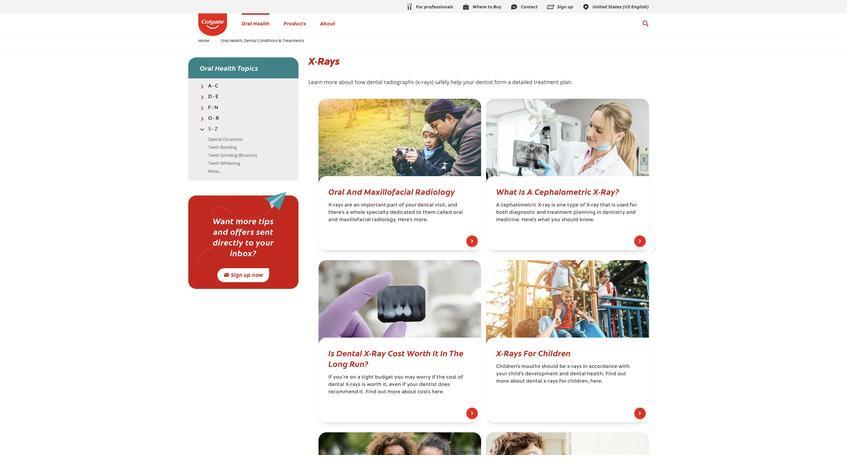 Task type: locate. For each thing, give the bounding box(es) containing it.
0 horizontal spatial find
[[366, 390, 377, 395]]

1 vertical spatial you
[[395, 375, 404, 381]]

dental inside x-rays are an important part of your dental visit, and there's a whole specialty dedicated to them called oral and maxillofacial radiology. here's more.
[[418, 203, 434, 208]]

2 horizontal spatial a
[[527, 186, 533, 197]]

a - c
[[208, 84, 218, 89]]

and down used
[[627, 210, 636, 215]]

of up planning
[[580, 203, 586, 208]]

2 vertical spatial teeth
[[208, 160, 219, 166]]

health inside popup button
[[215, 63, 236, 72]]

know.
[[580, 218, 595, 223]]

1 horizontal spatial should
[[562, 218, 579, 223]]

0 vertical spatial health
[[253, 20, 270, 27]]

here. down health.
[[591, 379, 603, 385]]

f - n
[[208, 105, 218, 110]]

dentist inside if you're on a tight budget you may worry if the cost of dental x-rays is worth it, even if your dentist does recommend it. find out more about costs here.
[[420, 383, 437, 388]]

rays down the on
[[351, 383, 361, 388]]

a up cephalometric
[[527, 186, 533, 197]]

your
[[463, 79, 475, 86], [406, 203, 417, 208], [256, 237, 274, 248], [496, 372, 507, 377], [407, 383, 418, 388]]

more left 'tips'
[[236, 216, 257, 227]]

oral inside oral health topics popup button
[[200, 63, 213, 72]]

- for f
[[212, 105, 213, 110]]

1 vertical spatial to
[[246, 237, 254, 248]]

x- right 'be'
[[567, 365, 572, 370]]

topics
[[237, 63, 258, 72]]

1 vertical spatial here.
[[432, 390, 444, 395]]

1 horizontal spatial to
[[416, 210, 422, 215]]

in up health.
[[583, 365, 588, 370]]

f - n button
[[188, 105, 298, 111]]

and up oral
[[448, 203, 458, 208]]

2 ray from the left
[[592, 203, 599, 208]]

treatment inside a cephalometric x-ray is one type of x-ray that is used for both diagnostic and treatment planning in dentistry and medicine. here's what you should know.
[[548, 210, 573, 215]]

0 vertical spatial treatment
[[534, 79, 559, 86]]

1 horizontal spatial is
[[519, 186, 525, 197]]

in inside a cephalometric x-ray is one type of x-ray that is used for both diagnostic and treatment planning in dentistry and medicine. here's what you should know.
[[597, 210, 602, 215]]

0 vertical spatial if
[[432, 375, 436, 381]]

the
[[449, 348, 464, 359]]

rays
[[333, 203, 343, 208], [572, 365, 582, 370], [548, 379, 558, 385], [351, 383, 361, 388]]

rays inside if you're on a tight budget you may worry if the cost of dental x-rays is worth it, even if your dentist does recommend it. find out more about costs here.
[[351, 383, 361, 388]]

x- up recommend
[[346, 383, 351, 388]]

if left the
[[432, 375, 436, 381]]

- left 'e'
[[213, 95, 215, 100]]

what
[[496, 186, 517, 197]]

treatment left plan. at the top
[[534, 79, 559, 86]]

for down 'be'
[[560, 379, 567, 385]]

ray left that at right top
[[592, 203, 599, 208]]

more inside want more tips and offers sent directly to your inbox?
[[236, 216, 257, 227]]

- inside 'popup button'
[[213, 95, 215, 100]]

1 vertical spatial a
[[346, 210, 349, 215]]

ray?
[[601, 186, 620, 197]]

oral left health,
[[221, 38, 229, 43]]

one
[[557, 203, 566, 208]]

if you're on a tight budget you may worry if the cost of dental x-rays is worth it, even if your dentist does recommend it. find out more about costs here.
[[329, 375, 463, 395]]

cost
[[388, 348, 405, 359]]

for
[[630, 203, 637, 208], [560, 379, 567, 385]]

ray
[[543, 203, 551, 208], [592, 203, 599, 208]]

health
[[253, 20, 270, 27], [215, 63, 236, 72]]

about inside if you're on a tight budget you may worry if the cost of dental x-rays is worth it, even if your dentist does recommend it. find out more about costs here.
[[402, 390, 417, 395]]

x- down development
[[544, 379, 548, 385]]

x- up learn
[[309, 55, 318, 68]]

grinding
[[220, 152, 237, 158]]

should inside children's mouths should be x-rays in accordance with your child's development and dental health. find out more about dental x-rays for children, here.
[[542, 365, 559, 370]]

1 horizontal spatial for
[[630, 203, 637, 208]]

0 horizontal spatial dental
[[244, 38, 257, 43]]

1 horizontal spatial health
[[253, 20, 270, 27]]

2 vertical spatial about
[[402, 390, 417, 395]]

accordance
[[589, 365, 618, 370]]

0 vertical spatial find
[[606, 372, 617, 377]]

ray left one
[[543, 203, 551, 208]]

1 vertical spatial out
[[378, 390, 386, 395]]

0 horizontal spatial rays
[[318, 55, 339, 68]]

0 horizontal spatial here.
[[432, 390, 444, 395]]

3 teeth from the top
[[208, 160, 219, 166]]

0 horizontal spatial for
[[560, 379, 567, 385]]

0 vertical spatial to
[[416, 210, 422, 215]]

1 horizontal spatial find
[[606, 372, 617, 377]]

0 horizontal spatial in
[[583, 365, 588, 370]]

1 vertical spatial is
[[329, 348, 335, 359]]

if right even
[[403, 383, 406, 388]]

o
[[208, 116, 212, 121]]

is up dentistry
[[612, 203, 616, 208]]

occasions
[[223, 136, 243, 142]]

what is a cephalometric x-ray?
[[496, 186, 620, 197]]

dental
[[367, 79, 383, 86], [418, 203, 434, 208], [570, 372, 586, 377], [527, 379, 542, 385], [329, 383, 345, 388]]

0 vertical spatial should
[[562, 218, 579, 223]]

0 vertical spatial rays
[[318, 55, 339, 68]]

1 horizontal spatial ray
[[592, 203, 599, 208]]

a for cephalometric
[[496, 203, 500, 208]]

you're
[[333, 375, 349, 381]]

0 horizontal spatial x-
[[544, 379, 548, 385]]

visit,
[[435, 203, 447, 208]]

dentist left "form"
[[476, 79, 493, 86]]

- for d
[[213, 95, 215, 100]]

1 vertical spatial treatment
[[548, 210, 573, 215]]

1 vertical spatial for
[[560, 379, 567, 385]]

health up c
[[215, 63, 236, 72]]

more right learn
[[324, 79, 337, 86]]

- for s
[[212, 127, 214, 132]]

x- up planning
[[587, 203, 592, 208]]

0 horizontal spatial a
[[208, 84, 211, 89]]

1 vertical spatial about
[[511, 379, 525, 385]]

0 vertical spatial is
[[519, 186, 525, 197]]

1 vertical spatial dentist
[[420, 383, 437, 388]]

of right cost
[[458, 375, 463, 381]]

dentist
[[476, 79, 493, 86], [420, 383, 437, 388]]

teeth whitening link
[[208, 160, 240, 166]]

1 horizontal spatial is
[[552, 203, 556, 208]]

about down may in the bottom of the page
[[402, 390, 417, 395]]

0 vertical spatial for
[[630, 203, 637, 208]]

here's inside x-rays are an important part of your dental visit, and there's a whole specialty dedicated to them called oral and maxillofacial radiology. here's more.
[[398, 218, 413, 223]]

about inside children's mouths should be x-rays in accordance with your child's development and dental health. find out more about dental x-rays for children, here.
[[511, 379, 525, 385]]

is
[[552, 203, 556, 208], [612, 203, 616, 208], [362, 383, 366, 388]]

1 vertical spatial rays
[[504, 348, 522, 359]]

dental
[[244, 38, 257, 43], [337, 348, 362, 359]]

oral for oral health topics
[[200, 63, 213, 72]]

dental right health,
[[244, 38, 257, 43]]

1 horizontal spatial about
[[402, 390, 417, 395]]

how
[[355, 79, 366, 86]]

out down it,
[[378, 390, 386, 395]]

safely
[[435, 79, 450, 86]]

for professionals icon image
[[406, 3, 414, 11]]

- right f
[[212, 105, 213, 110]]

a inside a cephalometric x-ray is one type of x-ray that is used for both diagnostic and treatment planning in dentistry and medicine. here's what you should know.
[[496, 203, 500, 208]]

cephalometric
[[501, 203, 537, 208]]

paper airplane image
[[197, 189, 290, 268]]

0 horizontal spatial if
[[403, 383, 406, 388]]

teeth up more... link
[[208, 160, 219, 166]]

rays up children's
[[504, 348, 522, 359]]

is up it.
[[362, 383, 366, 388]]

a up both
[[496, 203, 500, 208]]

treatment down one
[[548, 210, 573, 215]]

0 vertical spatial out
[[618, 372, 626, 377]]

1 vertical spatial should
[[542, 365, 559, 370]]

type
[[568, 203, 579, 208]]

health up oral health, dental conditions & treatments
[[253, 20, 270, 27]]

them
[[423, 210, 436, 215]]

more down child's
[[496, 379, 509, 385]]

and down 'be'
[[560, 372, 569, 377]]

0 horizontal spatial is
[[362, 383, 366, 388]]

1 horizontal spatial dental
[[337, 348, 362, 359]]

a right the on
[[358, 375, 361, 381]]

find down "accordance"
[[606, 372, 617, 377]]

of inside a cephalometric x-ray is one type of x-ray that is used for both diagnostic and treatment planning in dentistry and medicine. here's what you should know.
[[580, 203, 586, 208]]

1 horizontal spatial in
[[597, 210, 602, 215]]

0 vertical spatial dentist
[[476, 79, 493, 86]]

teeth down special at the left of page
[[208, 144, 219, 150]]

1 vertical spatial x-
[[544, 379, 548, 385]]

x- inside if you're on a tight budget you may worry if the cost of dental x-rays is worth it, even if your dentist does recommend it. find out more about costs here.
[[346, 383, 351, 388]]

x-rays are an important part of your dental visit, and there's a whole specialty dedicated to them called oral and maxillofacial radiology. here's more.
[[329, 203, 463, 223]]

oral for oral health
[[242, 20, 252, 27]]

learn
[[309, 79, 323, 86]]

used
[[617, 203, 629, 208]]

1 horizontal spatial of
[[458, 375, 463, 381]]

colgate® logo image
[[198, 13, 227, 36]]

your down children's
[[496, 372, 507, 377]]

1 horizontal spatial here.
[[591, 379, 603, 385]]

special
[[208, 136, 222, 142]]

None search field
[[642, 17, 649, 30]]

0 horizontal spatial about
[[339, 79, 354, 86]]

here. down does at the right of the page
[[432, 390, 444, 395]]

a right "form"
[[508, 79, 511, 86]]

oral up health,
[[242, 20, 252, 27]]

e
[[216, 95, 219, 100]]

a inside x-rays are an important part of your dental visit, and there's a whole specialty dedicated to them called oral and maxillofacial radiology. here's more.
[[346, 210, 349, 215]]

tips
[[259, 216, 274, 227]]

you right what on the top right
[[552, 218, 561, 223]]

0 vertical spatial here.
[[591, 379, 603, 385]]

2 vertical spatial a
[[496, 203, 500, 208]]

1 horizontal spatial you
[[552, 218, 561, 223]]

teeth
[[208, 144, 219, 150], [208, 152, 219, 158], [208, 160, 219, 166]]

x-
[[309, 55, 318, 68], [594, 186, 601, 197], [329, 203, 333, 208], [538, 203, 543, 208], [587, 203, 592, 208], [364, 348, 372, 359], [496, 348, 504, 359], [346, 383, 351, 388]]

here's down dedicated
[[398, 218, 413, 223]]

in
[[597, 210, 602, 215], [583, 365, 588, 370]]

oral health topics button
[[188, 57, 298, 79]]

the
[[437, 375, 445, 381]]

find down the worth
[[366, 390, 377, 395]]

you up even
[[395, 375, 404, 381]]

0 vertical spatial teeth
[[208, 144, 219, 150]]

0 horizontal spatial dentist
[[420, 383, 437, 388]]

oral for oral and maxillofacial radiology
[[329, 186, 345, 197]]

0 horizontal spatial health
[[215, 63, 236, 72]]

what
[[538, 218, 550, 223]]

d - e
[[208, 95, 219, 100]]

0 horizontal spatial out
[[378, 390, 386, 395]]

2 horizontal spatial about
[[511, 379, 525, 385]]

2 vertical spatial a
[[358, 375, 361, 381]]

dental down 'you're'
[[329, 383, 345, 388]]

here. inside if you're on a tight budget you may worry if the cost of dental x-rays is worth it, even if your dentist does recommend it. find out more about costs here.
[[432, 390, 444, 395]]

and left "offers"
[[213, 226, 228, 237]]

x- inside x-rays are an important part of your dental visit, and there's a whole specialty dedicated to them called oral and maxillofacial radiology. here's more.
[[329, 203, 333, 208]]

2 teeth from the top
[[208, 152, 219, 158]]

want
[[213, 216, 234, 227]]

2 here's from the left
[[522, 218, 537, 223]]

2 horizontal spatial of
[[580, 203, 586, 208]]

dental right how at the left
[[367, 79, 383, 86]]

to up more.
[[416, 210, 422, 215]]

a left c
[[208, 84, 211, 89]]

does
[[438, 383, 450, 388]]

0 horizontal spatial should
[[542, 365, 559, 370]]

a
[[508, 79, 511, 86], [346, 210, 349, 215], [358, 375, 361, 381]]

where to buy icon image
[[462, 3, 470, 11]]

should
[[562, 218, 579, 223], [542, 365, 559, 370]]

about left how at the left
[[339, 79, 354, 86]]

out down with
[[618, 372, 626, 377]]

rays up there's
[[333, 203, 343, 208]]

location icon image
[[582, 3, 590, 11]]

oral health
[[242, 20, 270, 27]]

children
[[538, 348, 571, 359]]

0 vertical spatial you
[[552, 218, 561, 223]]

dental up the on
[[337, 348, 362, 359]]

0 horizontal spatial ray
[[543, 203, 551, 208]]

children's
[[496, 365, 520, 370]]

- inside dropdown button
[[213, 84, 214, 89]]

0 horizontal spatial is
[[329, 348, 335, 359]]

1 vertical spatial a
[[527, 186, 533, 197]]

1 horizontal spatial out
[[618, 372, 626, 377]]

home link
[[194, 38, 214, 43]]

long
[[329, 358, 348, 369]]

1 horizontal spatial dentist
[[476, 79, 493, 86]]

child's
[[509, 372, 524, 377]]

d
[[208, 95, 212, 100]]

- left r
[[213, 116, 215, 121]]

1 here's from the left
[[398, 218, 413, 223]]

form
[[495, 79, 507, 86]]

if
[[432, 375, 436, 381], [403, 383, 406, 388]]

x- up that at right top
[[594, 186, 601, 197]]

and
[[347, 186, 362, 197]]

more down even
[[388, 390, 401, 395]]

for
[[524, 348, 537, 359]]

a down are
[[346, 210, 349, 215]]

o - r
[[208, 116, 219, 121]]

0 vertical spatial in
[[597, 210, 602, 215]]

rays up learn
[[318, 55, 339, 68]]

health for oral health topics
[[215, 63, 236, 72]]

0 horizontal spatial to
[[246, 237, 254, 248]]

dental inside is dental x-ray cost worth it in the long run?
[[337, 348, 362, 359]]

&
[[279, 38, 282, 43]]

x- up tight
[[364, 348, 372, 359]]

about down child's
[[511, 379, 525, 385]]

oral up 'a - c'
[[200, 63, 213, 72]]

dental up them
[[418, 203, 434, 208]]

in down that at right top
[[597, 210, 602, 215]]

0 horizontal spatial you
[[395, 375, 404, 381]]

0 horizontal spatial of
[[399, 203, 404, 208]]

your down 'tips'
[[256, 237, 274, 248]]

your inside x-rays are an important part of your dental visit, and there's a whole specialty dedicated to them called oral and maxillofacial radiology. here's more.
[[406, 203, 417, 208]]

1 vertical spatial teeth
[[208, 152, 219, 158]]

worry
[[417, 375, 431, 381]]

health.
[[588, 372, 605, 377]]

1 vertical spatial dental
[[337, 348, 362, 359]]

here's inside a cephalometric x-ray is one type of x-ray that is used for both diagnostic and treatment planning in dentistry and medicine. here's what you should know.
[[522, 218, 537, 223]]

is left one
[[552, 203, 556, 208]]

1 vertical spatial in
[[583, 365, 588, 370]]

a inside dropdown button
[[208, 84, 211, 89]]

specialty
[[367, 210, 389, 215]]

should down type
[[562, 218, 579, 223]]

your down may in the bottom of the page
[[407, 383, 418, 388]]

x- up there's
[[329, 203, 333, 208]]

oral for oral health, dental conditions & treatments
[[221, 38, 229, 43]]

1 horizontal spatial a
[[496, 203, 500, 208]]

1 horizontal spatial a
[[358, 375, 361, 381]]

- right s
[[212, 127, 214, 132]]

your up dedicated
[[406, 203, 417, 208]]

your inside children's mouths should be x-rays in accordance with your child's development and dental health. find out more about dental x-rays for children, here.
[[496, 372, 507, 377]]

tight
[[362, 375, 374, 381]]

0 vertical spatial a
[[208, 84, 211, 89]]

-
[[213, 84, 214, 89], [213, 95, 215, 100], [212, 105, 213, 110], [213, 116, 215, 121], [212, 127, 214, 132]]

should up development
[[542, 365, 559, 370]]

1 vertical spatial find
[[366, 390, 377, 395]]

- left c
[[213, 84, 214, 89]]

x- inside is dental x-ray cost worth it in the long run?
[[364, 348, 372, 359]]

rays
[[318, 55, 339, 68], [504, 348, 522, 359]]

to left sent
[[246, 237, 254, 248]]

here's down diagnostic
[[522, 218, 537, 223]]

1 horizontal spatial x-
[[567, 365, 572, 370]]

for right used
[[630, 203, 637, 208]]

rays down development
[[548, 379, 558, 385]]

you inside a cephalometric x-ray is one type of x-ray that is used for both diagnostic and treatment planning in dentistry and medicine. here's what you should know.
[[552, 218, 561, 223]]

of up dedicated
[[399, 203, 404, 208]]

0 horizontal spatial a
[[346, 210, 349, 215]]

run?
[[350, 358, 369, 369]]

r
[[216, 116, 219, 121]]

0 horizontal spatial here's
[[398, 218, 413, 223]]

1 horizontal spatial rays
[[504, 348, 522, 359]]

is up cephalometric
[[519, 186, 525, 197]]

for inside a cephalometric x-ray is one type of x-ray that is used for both diagnostic and treatment planning in dentistry and medicine. here's what you should know.
[[630, 203, 637, 208]]

teeth down teeth bonding link
[[208, 152, 219, 158]]

oral left and
[[329, 186, 345, 197]]

2 horizontal spatial a
[[508, 79, 511, 86]]

1 horizontal spatial here's
[[522, 218, 537, 223]]

1 vertical spatial health
[[215, 63, 236, 72]]

x-
[[567, 365, 572, 370], [544, 379, 548, 385]]

is up the if
[[329, 348, 335, 359]]

a
[[208, 84, 211, 89], [527, 186, 533, 197], [496, 203, 500, 208]]

products
[[284, 20, 306, 27]]

dentist up costs
[[420, 383, 437, 388]]

x-rays
[[309, 55, 339, 68]]

d - e button
[[188, 94, 298, 100]]

your inside if you're on a tight budget you may worry if the cost of dental x-rays is worth it, even if your dentist does recommend it. find out more about costs here.
[[407, 383, 418, 388]]



Task type: describe. For each thing, give the bounding box(es) containing it.
rays inside x-rays are an important part of your dental visit, and there's a whole specialty dedicated to them called oral and maxillofacial radiology. here's more.
[[333, 203, 343, 208]]

recommend
[[329, 390, 358, 395]]

oral
[[453, 210, 463, 215]]

radiographs
[[384, 79, 414, 86]]

s - z menu
[[188, 136, 298, 176]]

rays for x-rays for children
[[504, 348, 522, 359]]

may
[[405, 375, 415, 381]]

special occasions teeth bonding teeth grinding (bruxism) teeth whitening more...
[[208, 136, 257, 174]]

is inside is dental x-ray cost worth it in the long run?
[[329, 348, 335, 359]]

x- up what on the top right
[[538, 203, 543, 208]]

learn more about how dental radiographs (x-rays) safely help your dentist form a detailed treatment plan.
[[309, 79, 573, 86]]

directly
[[213, 237, 244, 248]]

and inside children's mouths should be x-rays in accordance with your child's development and dental health. find out more about dental x-rays for children, here.
[[560, 372, 569, 377]]

here's for a
[[522, 218, 537, 223]]

are
[[345, 203, 353, 208]]

0 vertical spatial dental
[[244, 38, 257, 43]]

is inside if you're on a tight budget you may worry if the cost of dental x-rays is worth it, even if your dentist does recommend it. find out more about costs here.
[[362, 383, 366, 388]]

radiology
[[416, 186, 455, 197]]

0 vertical spatial x-
[[567, 365, 572, 370]]

whole
[[350, 210, 365, 215]]

oral health, dental conditions & treatments
[[221, 38, 304, 43]]

out inside children's mouths should be x-rays in accordance with your child's development and dental health. find out more about dental x-rays for children, here.
[[618, 372, 626, 377]]

in
[[441, 348, 448, 359]]

should inside a cephalometric x-ray is one type of x-ray that is used for both diagnostic and treatment planning in dentistry and medicine. here's what you should know.
[[562, 218, 579, 223]]

more...
[[208, 168, 222, 174]]

want more tips and offers sent directly to your inbox?
[[213, 216, 274, 259]]

there's
[[329, 210, 345, 215]]

1 teeth from the top
[[208, 144, 219, 150]]

home
[[198, 38, 210, 43]]

of inside if you're on a tight budget you may worry if the cost of dental x-rays is worth it, even if your dentist does recommend it. find out more about costs here.
[[458, 375, 463, 381]]

teeth grinding (bruxism) link
[[208, 152, 257, 158]]

cost
[[447, 375, 457, 381]]

s - z button
[[188, 127, 298, 132]]

radiology.
[[372, 218, 397, 223]]

health,
[[230, 38, 243, 43]]

dentistry
[[603, 210, 625, 215]]

you inside if you're on a tight budget you may worry if the cost of dental x-rays is worth it, even if your dentist does recommend it. find out more about costs here.
[[395, 375, 404, 381]]

more inside if you're on a tight budget you may worry if the cost of dental x-rays is worth it, even if your dentist does recommend it. find out more about costs here.
[[388, 390, 401, 395]]

a inside if you're on a tight budget you may worry if the cost of dental x-rays is worth it, even if your dentist does recommend it. find out more about costs here.
[[358, 375, 361, 381]]

more... link
[[208, 168, 222, 174]]

contact icon image
[[511, 3, 519, 11]]

now
[[252, 271, 263, 279]]

medicine.
[[496, 218, 521, 223]]

even
[[389, 383, 401, 388]]

important
[[361, 203, 386, 208]]

about
[[320, 20, 336, 27]]

is dental x-ray cost worth it in the long run?
[[329, 348, 464, 369]]

on
[[350, 375, 356, 381]]

(bruxism)
[[238, 152, 257, 158]]

budget
[[375, 375, 393, 381]]

treatments
[[283, 38, 304, 43]]

dedicated
[[390, 210, 415, 215]]

dental up the children,
[[570, 372, 586, 377]]

and up what on the top right
[[537, 210, 546, 215]]

plan.
[[561, 79, 573, 86]]

inbox?
[[230, 248, 257, 259]]

out inside if you're on a tight budget you may worry if the cost of dental x-rays is worth it, even if your dentist does recommend it. find out more about costs here.
[[378, 390, 386, 395]]

x- up children's
[[496, 348, 504, 359]]

teeth bonding link
[[208, 144, 237, 150]]

be
[[560, 365, 566, 370]]

to inside want more tips and offers sent directly to your inbox?
[[246, 237, 254, 248]]

diagnostic
[[510, 210, 536, 215]]

and inside want more tips and offers sent directly to your inbox?
[[213, 226, 228, 237]]

for inside children's mouths should be x-rays in accordance with your child's development and dental health. find out more about dental x-rays for children, here.
[[560, 379, 567, 385]]

rays for x-rays
[[318, 55, 339, 68]]

oral and maxillofacial radiology
[[329, 186, 455, 197]]

oral health topics
[[200, 63, 258, 72]]

planning
[[574, 210, 596, 215]]

mouths
[[522, 365, 541, 370]]

health for oral health
[[253, 20, 270, 27]]

whitening
[[220, 160, 240, 166]]

0 vertical spatial a
[[508, 79, 511, 86]]

2 horizontal spatial is
[[612, 203, 616, 208]]

development
[[525, 372, 558, 377]]

x-rays for children
[[496, 348, 571, 359]]

a for -
[[208, 84, 211, 89]]

your right help
[[463, 79, 475, 86]]

dental inside if you're on a tight budget you may worry if the cost of dental x-rays is worth it, even if your dentist does recommend it. find out more about costs here.
[[329, 383, 345, 388]]

cephalometric
[[535, 186, 592, 197]]

rays right 'be'
[[572, 365, 582, 370]]

more inside children's mouths should be x-rays in accordance with your child's development and dental health. find out more about dental x-rays for children, here.
[[496, 379, 509, 385]]

it.
[[360, 390, 365, 395]]

a cephalometric x-ray is one type of x-ray that is used for both diagnostic and treatment planning in dentistry and medicine. here's what you should know.
[[496, 203, 637, 223]]

0 vertical spatial about
[[339, 79, 354, 86]]

of inside x-rays are an important part of your dental visit, and there's a whole specialty dedicated to them called oral and maxillofacial radiology. here's more.
[[399, 203, 404, 208]]

sign up icon image
[[547, 3, 555, 11]]

if
[[329, 375, 332, 381]]

offers
[[230, 226, 254, 237]]

here's for maxillofacial
[[398, 218, 413, 223]]

- for a
[[213, 84, 214, 89]]

it,
[[383, 383, 388, 388]]

find inside if you're on a tight budget you may worry if the cost of dental x-rays is worth it, even if your dentist does recommend it. find out more about costs here.
[[366, 390, 377, 395]]

special occasions link
[[208, 136, 243, 142]]

z
[[215, 127, 218, 132]]

rays)
[[422, 79, 434, 86]]

sent
[[256, 226, 274, 237]]

sign up now
[[231, 271, 263, 279]]

1 vertical spatial if
[[403, 383, 406, 388]]

find inside children's mouths should be x-rays in accordance with your child's development and dental health. find out more about dental x-rays for children, here.
[[606, 372, 617, 377]]

to inside x-rays are an important part of your dental visit, and there's a whole specialty dedicated to them called oral and maxillofacial radiology. here's more.
[[416, 210, 422, 215]]

maxillofacial
[[339, 218, 371, 223]]

f
[[208, 105, 211, 110]]

- for o
[[213, 116, 215, 121]]

sign
[[231, 271, 243, 279]]

1 ray from the left
[[543, 203, 551, 208]]

ray
[[372, 348, 386, 359]]

both
[[496, 210, 508, 215]]

oral health button
[[242, 20, 270, 27]]

dental down development
[[527, 379, 542, 385]]

here. inside children's mouths should be x-rays in accordance with your child's development and dental health. find out more about dental x-rays for children, here.
[[591, 379, 603, 385]]

in inside children's mouths should be x-rays in accordance with your child's development and dental health. find out more about dental x-rays for children, here.
[[583, 365, 588, 370]]

1 horizontal spatial if
[[432, 375, 436, 381]]

maxillofacial
[[364, 186, 414, 197]]

oral health, dental conditions & treatments link
[[217, 38, 309, 43]]

worth
[[407, 348, 431, 359]]

children's mouths should be x-rays in accordance with your child's development and dental health. find out more about dental x-rays for children, here.
[[496, 365, 630, 385]]

and down there's
[[329, 218, 338, 223]]

your inside want more tips and offers sent directly to your inbox?
[[256, 237, 274, 248]]

detailed
[[513, 79, 533, 86]]



Task type: vqa. For each thing, say whether or not it's contained in the screenshot.
is in the If you're on a tight budget you may worry if the cost of dental X-rays is worth it, even if your dentist does recommend it. Find out more about costs here.
yes



